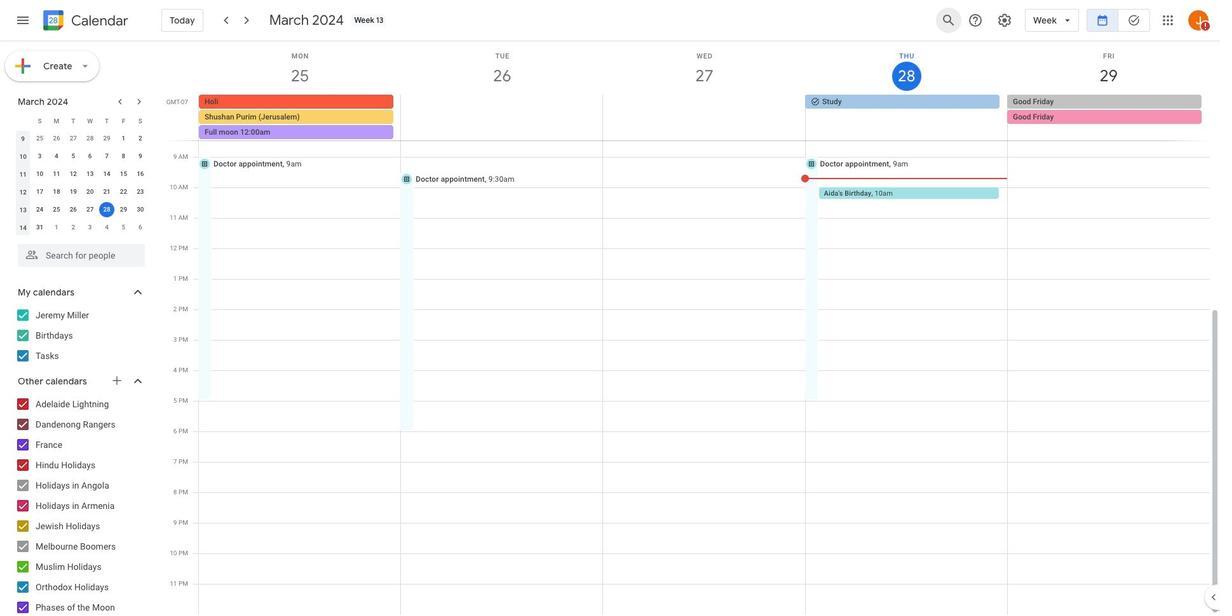 Task type: locate. For each thing, give the bounding box(es) containing it.
Search for people text field
[[25, 244, 137, 267]]

april 3 element
[[82, 220, 98, 235]]

heading inside calendar element
[[69, 13, 128, 28]]

28, today element
[[99, 202, 114, 217]]

other calendars list
[[3, 394, 158, 615]]

row
[[193, 95, 1221, 140], [15, 112, 149, 130], [15, 130, 149, 147], [15, 147, 149, 165], [15, 165, 149, 183], [15, 183, 149, 201], [15, 201, 149, 219], [15, 219, 149, 236]]

25 element
[[49, 202, 64, 217]]

16 element
[[133, 167, 148, 182]]

None search field
[[0, 239, 158, 267]]

april 4 element
[[99, 220, 114, 235]]

17 element
[[32, 184, 47, 200]]

9 element
[[133, 149, 148, 164]]

add other calendars image
[[111, 374, 123, 387]]

4 element
[[49, 149, 64, 164]]

my calendars list
[[3, 305, 158, 366]]

row group
[[15, 130, 149, 236]]

april 2 element
[[66, 220, 81, 235]]

heading
[[69, 13, 128, 28]]

cell
[[199, 95, 401, 140], [401, 95, 603, 140], [603, 95, 805, 140], [1008, 95, 1210, 140], [98, 201, 115, 219]]

row group inside march 2024 grid
[[15, 130, 149, 236]]

february 25 element
[[32, 131, 47, 146]]

grid
[[163, 41, 1221, 615]]

5 element
[[66, 149, 81, 164]]

cell inside march 2024 grid
[[98, 201, 115, 219]]

11 element
[[49, 167, 64, 182]]

13 element
[[82, 167, 98, 182]]

19 element
[[66, 184, 81, 200]]

21 element
[[99, 184, 114, 200]]

27 element
[[82, 202, 98, 217]]

column header inside march 2024 grid
[[15, 112, 31, 130]]

column header
[[15, 112, 31, 130]]

26 element
[[66, 202, 81, 217]]



Task type: describe. For each thing, give the bounding box(es) containing it.
12 element
[[66, 167, 81, 182]]

february 27 element
[[66, 131, 81, 146]]

april 1 element
[[49, 220, 64, 235]]

31 element
[[32, 220, 47, 235]]

settings menu image
[[998, 13, 1013, 28]]

24 element
[[32, 202, 47, 217]]

3 element
[[32, 149, 47, 164]]

february 29 element
[[99, 131, 114, 146]]

30 element
[[133, 202, 148, 217]]

23 element
[[133, 184, 148, 200]]

18 element
[[49, 184, 64, 200]]

29 element
[[116, 202, 131, 217]]

10 element
[[32, 167, 47, 182]]

1 element
[[116, 131, 131, 146]]

14 element
[[99, 167, 114, 182]]

february 26 element
[[49, 131, 64, 146]]

20 element
[[82, 184, 98, 200]]

april 5 element
[[116, 220, 131, 235]]

6 element
[[82, 149, 98, 164]]

march 2024 grid
[[12, 112, 149, 236]]

april 6 element
[[133, 220, 148, 235]]

main drawer image
[[15, 13, 31, 28]]

7 element
[[99, 149, 114, 164]]

2 element
[[133, 131, 148, 146]]

calendar element
[[41, 8, 128, 36]]

8 element
[[116, 149, 131, 164]]

february 28 element
[[82, 131, 98, 146]]

15 element
[[116, 167, 131, 182]]

22 element
[[116, 184, 131, 200]]



Task type: vqa. For each thing, say whether or not it's contained in the screenshot.
First quarter 3:49pm all day
no



